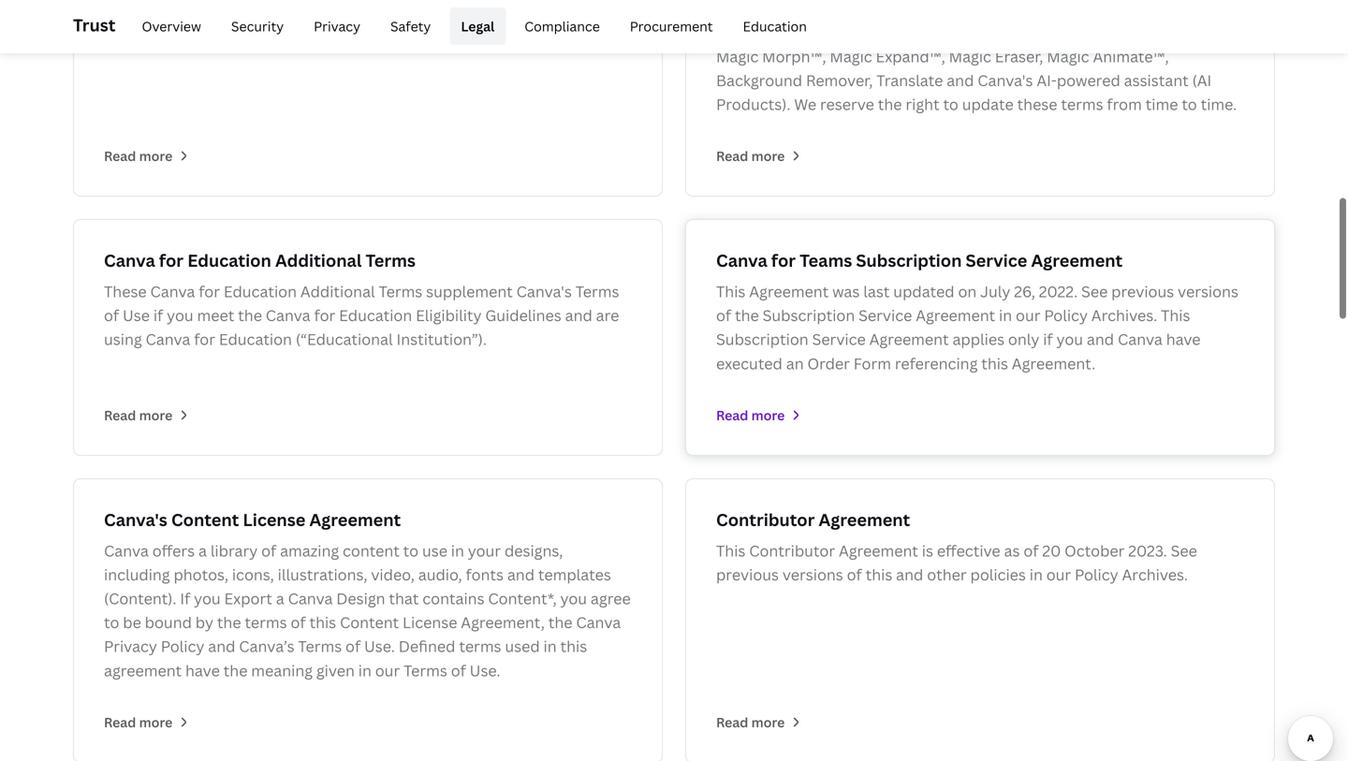 Task type: vqa. For each thing, say whether or not it's contained in the screenshot.
Contributor
yes



Task type: locate. For each thing, give the bounding box(es) containing it.
subscription up the updated
[[856, 249, 962, 272]]

you inside canva for teams subscription service agreement this agreement was last updated on july 26, 2022. see previous versions of the subscription service agreement in our policy archives. this subscription service agreement applies only if you and canva have executed an order form referencing this agreement.
[[1057, 329, 1083, 349]]

1 horizontal spatial previous
[[1112, 281, 1174, 302]]

0 vertical spatial our
[[1016, 305, 1041, 326]]

our down the 26,
[[1016, 305, 1041, 326]]

security link
[[220, 7, 295, 45]]

of
[[104, 305, 119, 326], [716, 305, 731, 326], [261, 541, 276, 561], [1024, 541, 1039, 561], [847, 565, 862, 585], [291, 612, 306, 633], [346, 636, 361, 657], [451, 660, 466, 681]]

0 horizontal spatial if
[[153, 305, 163, 326]]

you down templates
[[560, 589, 587, 609]]

1 horizontal spatial terms
[[459, 636, 501, 657]]

1 vertical spatial have
[[185, 660, 220, 681]]

license
[[243, 508, 306, 531], [403, 612, 457, 633]]

1 horizontal spatial have
[[1166, 329, 1201, 349]]

archives. down 2023.
[[1122, 565, 1188, 585]]

previous
[[1112, 281, 1174, 302], [716, 565, 779, 585]]

see inside contributor agreement this contributor agreement is effective as of 20 october 2023. see previous versions of this and other policies in our policy archives.
[[1171, 541, 1197, 561]]

safety
[[390, 17, 431, 35]]

0 vertical spatial contributor
[[716, 508, 815, 531]]

eligibility
[[416, 305, 482, 326]]

0 vertical spatial have
[[1166, 329, 1201, 349]]

you up agreement.
[[1057, 329, 1083, 349]]

in inside canva for teams subscription service agreement this agreement was last updated on july 26, 2022. see previous versions of the subscription service agreement in our policy archives. this subscription service agreement applies only if you and canva have executed an order form referencing this agreement.
[[999, 305, 1012, 326]]

have inside canva's content license agreement canva offers a library of amazing content to use in your designs, including photos, icons, illustrations, video, audio, fonts and templates (content). if you export a canva design that contains content*, you agree to be bound by the terms of this content license agreement, the canva privacy policy and canva's terms of use. defined terms used in this agreement have the meaning given in our terms of use.
[[185, 660, 220, 681]]

agreement
[[1031, 249, 1123, 272], [749, 281, 829, 302], [916, 305, 996, 326], [870, 329, 949, 349], [309, 508, 401, 531], [819, 508, 910, 531], [839, 541, 918, 561]]

a
[[198, 541, 207, 561], [276, 589, 284, 609]]

0 vertical spatial canva's
[[517, 281, 572, 302]]

2 vertical spatial policy
[[161, 636, 204, 657]]

1 vertical spatial previous
[[716, 565, 779, 585]]

including
[[104, 565, 170, 585]]

the down canva's
[[223, 660, 248, 681]]

policy down 2022.
[[1044, 305, 1088, 326]]

additional
[[275, 249, 362, 272], [300, 281, 375, 302]]

2 horizontal spatial our
[[1047, 565, 1071, 585]]

canva's
[[517, 281, 572, 302], [104, 508, 167, 531]]

1 vertical spatial license
[[403, 612, 457, 633]]

to left be
[[104, 612, 119, 633]]

1 horizontal spatial content
[[340, 612, 399, 633]]

2 vertical spatial this
[[716, 541, 746, 561]]

in
[[999, 305, 1012, 326], [451, 541, 464, 561], [1030, 565, 1043, 585], [544, 636, 557, 657], [358, 660, 372, 681]]

policy down october
[[1075, 565, 1119, 585]]

read
[[104, 147, 136, 165], [716, 147, 748, 165], [104, 406, 136, 424], [716, 406, 748, 424], [104, 713, 136, 731], [716, 713, 748, 731]]

license up defined
[[403, 612, 457, 633]]

read more
[[104, 147, 173, 165], [716, 147, 785, 165], [104, 406, 173, 424], [716, 406, 785, 424], [104, 713, 173, 731], [716, 713, 785, 731]]

use. down agreement,
[[470, 660, 500, 681]]

more
[[139, 147, 173, 165], [751, 147, 785, 165], [139, 406, 173, 424], [751, 406, 785, 424], [139, 713, 173, 731], [751, 713, 785, 731]]

1 horizontal spatial a
[[276, 589, 284, 609]]

and down is
[[896, 565, 924, 585]]

privacy inside canva's content license agreement canva offers a library of amazing content to use in your designs, including photos, icons, illustrations, video, audio, fonts and templates (content). if you export a canva design that contains content*, you agree to be bound by the terms of this content license agreement, the canva privacy policy and canva's terms of use. defined terms used in this agreement have the meaning given in our terms of use.
[[104, 636, 157, 657]]

see inside canva for teams subscription service agreement this agreement was last updated on july 26, 2022. see previous versions of the subscription service agreement in our policy archives. this subscription service agreement applies only if you and canva have executed an order form referencing this agreement.
[[1082, 281, 1108, 302]]

archives.
[[1092, 305, 1158, 326], [1122, 565, 1188, 585]]

1 vertical spatial use.
[[470, 660, 500, 681]]

1 vertical spatial this
[[1161, 305, 1191, 326]]

our down 20
[[1047, 565, 1071, 585]]

1 vertical spatial content
[[340, 612, 399, 633]]

this down applies
[[982, 353, 1008, 373]]

0 horizontal spatial a
[[198, 541, 207, 561]]

archives. inside contributor agreement this contributor agreement is effective as of 20 october 2023. see previous versions of this and other policies in our policy archives.
[[1122, 565, 1188, 585]]

0 vertical spatial privacy
[[314, 17, 360, 35]]

for
[[159, 249, 184, 272], [771, 249, 796, 272], [199, 281, 220, 302], [314, 305, 335, 326], [194, 329, 215, 349]]

our inside canva for teams subscription service agreement this agreement was last updated on july 26, 2022. see previous versions of the subscription service agreement in our policy archives. this subscription service agreement applies only if you and canva have executed an order form referencing this agreement.
[[1016, 305, 1041, 326]]

meaning
[[251, 660, 313, 681]]

0 vertical spatial additional
[[275, 249, 362, 272]]

canva's inside canva for education additional terms these canva for education additional terms supplement canva's terms of use if you meet the canva for education eligibility guidelines and are using canva for education ("educational institution").
[[517, 281, 572, 302]]

0 horizontal spatial our
[[375, 660, 400, 681]]

0 horizontal spatial privacy
[[104, 636, 157, 657]]

1 vertical spatial policy
[[1075, 565, 1119, 585]]

of left use
[[104, 305, 119, 326]]

subscription
[[856, 249, 962, 272], [763, 305, 855, 326], [716, 329, 809, 349]]

0 horizontal spatial content
[[171, 508, 239, 531]]

a right "export"
[[276, 589, 284, 609]]

used
[[505, 636, 540, 657]]

1 vertical spatial to
[[104, 612, 119, 633]]

last
[[864, 281, 890, 302]]

0 horizontal spatial canva's
[[104, 508, 167, 531]]

1 horizontal spatial privacy
[[314, 17, 360, 35]]

you right "if"
[[194, 589, 221, 609]]

in down 20
[[1030, 565, 1043, 585]]

institution").
[[397, 329, 487, 349]]

of down defined
[[451, 660, 466, 681]]

service down last
[[859, 305, 912, 326]]

0 vertical spatial versions
[[1178, 281, 1239, 302]]

if right only
[[1043, 329, 1053, 349]]

terms up given on the left
[[298, 636, 342, 657]]

1 horizontal spatial license
[[403, 612, 457, 633]]

26,
[[1014, 281, 1036, 302]]

content down design on the bottom left of the page
[[340, 612, 399, 633]]

service
[[966, 249, 1027, 272], [859, 305, 912, 326], [812, 329, 866, 349]]

in down the july
[[999, 305, 1012, 326]]

the
[[238, 305, 262, 326], [735, 305, 759, 326], [217, 612, 241, 633], [548, 612, 573, 633], [223, 660, 248, 681]]

the right by
[[217, 612, 241, 633]]

2 vertical spatial subscription
[[716, 329, 809, 349]]

if
[[153, 305, 163, 326], [1043, 329, 1053, 349]]

2022.
[[1039, 281, 1078, 302]]

to left use
[[403, 541, 419, 561]]

policy down "bound"
[[161, 636, 204, 657]]

0 horizontal spatial versions
[[783, 565, 843, 585]]

0 vertical spatial use.
[[364, 636, 395, 657]]

you left meet
[[167, 305, 193, 326]]

if inside canva for education additional terms these canva for education additional terms supplement canva's terms of use if you meet the canva for education eligibility guidelines and are using canva for education ("educational institution").
[[153, 305, 163, 326]]

guidelines
[[485, 305, 562, 326]]

see right 2023.
[[1171, 541, 1197, 561]]

1 vertical spatial see
[[1171, 541, 1197, 561]]

versions inside contributor agreement this contributor agreement is effective as of 20 october 2023. see previous versions of this and other policies in our policy archives.
[[783, 565, 843, 585]]

1 horizontal spatial see
[[1171, 541, 1197, 561]]

icons,
[[232, 565, 274, 585]]

using
[[104, 329, 142, 349]]

if right use
[[153, 305, 163, 326]]

1 horizontal spatial use.
[[470, 660, 500, 681]]

our
[[1016, 305, 1041, 326], [1047, 565, 1071, 585], [375, 660, 400, 681]]

terms up ("educational
[[366, 249, 416, 272]]

("educational
[[296, 329, 393, 349]]

contributor
[[716, 508, 815, 531], [749, 541, 835, 561]]

this
[[716, 281, 746, 302], [1161, 305, 1191, 326], [716, 541, 746, 561]]

to
[[403, 541, 419, 561], [104, 612, 119, 633]]

canva
[[104, 249, 155, 272], [716, 249, 768, 272], [150, 281, 195, 302], [266, 305, 311, 326], [146, 329, 190, 349], [1118, 329, 1163, 349], [104, 541, 149, 561], [288, 589, 333, 609], [576, 612, 621, 633]]

previous inside contributor agreement this contributor agreement is effective as of 20 october 2023. see previous versions of this and other policies in our policy archives.
[[716, 565, 779, 585]]

this inside contributor agreement this contributor agreement is effective as of 20 october 2023. see previous versions of this and other policies in our policy archives.
[[716, 541, 746, 561]]

1 vertical spatial if
[[1043, 329, 1053, 349]]

0 horizontal spatial see
[[1082, 281, 1108, 302]]

0 vertical spatial terms
[[245, 612, 287, 633]]

and up content*,
[[507, 565, 535, 585]]

canva's up offers
[[104, 508, 167, 531]]

privacy inside menu bar
[[314, 17, 360, 35]]

our down defined
[[375, 660, 400, 681]]

safety link
[[379, 7, 442, 45]]

1 horizontal spatial our
[[1016, 305, 1041, 326]]

subscription up executed
[[716, 329, 809, 349]]

1 horizontal spatial versions
[[1178, 281, 1239, 302]]

0 horizontal spatial have
[[185, 660, 220, 681]]

license up amazing
[[243, 508, 306, 531]]

and up agreement.
[[1087, 329, 1114, 349]]

agreement
[[104, 660, 182, 681]]

0 horizontal spatial use.
[[364, 636, 395, 657]]

terms up canva's
[[245, 612, 287, 633]]

the down content*,
[[548, 612, 573, 633]]

2 vertical spatial our
[[375, 660, 400, 681]]

1 vertical spatial privacy
[[104, 636, 157, 657]]

you
[[167, 305, 193, 326], [1057, 329, 1083, 349], [194, 589, 221, 609], [560, 589, 587, 609]]

this left other
[[866, 565, 893, 585]]

a up the photos,
[[198, 541, 207, 561]]

content*,
[[488, 589, 557, 609]]

content up library
[[171, 508, 239, 531]]

audio,
[[418, 565, 462, 585]]

2023.
[[1129, 541, 1167, 561]]

and left are
[[565, 305, 593, 326]]

are
[[596, 305, 619, 326]]

1 vertical spatial terms
[[459, 636, 501, 657]]

use
[[422, 541, 448, 561]]

1 vertical spatial canva's
[[104, 508, 167, 531]]

the right meet
[[238, 305, 262, 326]]

of inside canva for teams subscription service agreement this agreement was last updated on july 26, 2022. see previous versions of the subscription service agreement in our policy archives. this subscription service agreement applies only if you and canva have executed an order form referencing this agreement.
[[716, 305, 731, 326]]

service up the july
[[966, 249, 1027, 272]]

education
[[743, 17, 807, 35], [187, 249, 271, 272], [224, 281, 297, 302], [339, 305, 412, 326], [219, 329, 292, 349]]

see right 2022.
[[1082, 281, 1108, 302]]

privacy down be
[[104, 636, 157, 657]]

service up order
[[812, 329, 866, 349]]

subscription down was
[[763, 305, 855, 326]]

design
[[336, 589, 385, 609]]

in inside contributor agreement this contributor agreement is effective as of 20 october 2023. see previous versions of this and other policies in our policy archives.
[[1030, 565, 1043, 585]]

use. left defined
[[364, 636, 395, 657]]

archives. up agreement.
[[1092, 305, 1158, 326]]

1 vertical spatial a
[[276, 589, 284, 609]]

policy
[[1044, 305, 1088, 326], [1075, 565, 1119, 585], [161, 636, 204, 657]]

versions
[[1178, 281, 1239, 302], [783, 565, 843, 585]]

defined
[[399, 636, 456, 657]]

this
[[982, 353, 1008, 373], [866, 565, 893, 585], [309, 612, 336, 633], [560, 636, 587, 657]]

this down illustrations,
[[309, 612, 336, 633]]

terms
[[366, 249, 416, 272], [379, 281, 423, 302], [576, 281, 619, 302], [298, 636, 342, 657], [404, 660, 447, 681]]

0 vertical spatial a
[[198, 541, 207, 561]]

and inside canva for education additional terms these canva for education additional terms supplement canva's terms of use if you meet the canva for education eligibility guidelines and are using canva for education ("educational institution").
[[565, 305, 593, 326]]

1 vertical spatial versions
[[783, 565, 843, 585]]

use
[[123, 305, 150, 326]]

the up executed
[[735, 305, 759, 326]]

0 horizontal spatial previous
[[716, 565, 779, 585]]

1 horizontal spatial if
[[1043, 329, 1053, 349]]

terms
[[245, 612, 287, 633], [459, 636, 501, 657]]

1 vertical spatial archives.
[[1122, 565, 1188, 585]]

1 horizontal spatial canva's
[[517, 281, 572, 302]]

0 vertical spatial license
[[243, 508, 306, 531]]

see
[[1082, 281, 1108, 302], [1171, 541, 1197, 561]]

0 vertical spatial if
[[153, 305, 163, 326]]

content
[[343, 541, 400, 561]]

0 horizontal spatial terms
[[245, 612, 287, 633]]

if
[[180, 589, 190, 609]]

you inside canva for education additional terms these canva for education additional terms supplement canva's terms of use if you meet the canva for education eligibility guidelines and are using canva for education ("educational institution").
[[167, 305, 193, 326]]

0 vertical spatial previous
[[1112, 281, 1174, 302]]

the inside canva for teams subscription service agreement this agreement was last updated on july 26, 2022. see previous versions of the subscription service agreement in our policy archives. this subscription service agreement applies only if you and canva have executed an order form referencing this agreement.
[[735, 305, 759, 326]]

1 vertical spatial contributor
[[749, 541, 835, 561]]

only
[[1008, 329, 1040, 349]]

menu bar
[[123, 7, 818, 45]]

0 vertical spatial archives.
[[1092, 305, 1158, 326]]

0 vertical spatial policy
[[1044, 305, 1088, 326]]

compliance
[[525, 17, 600, 35]]

0 vertical spatial content
[[171, 508, 239, 531]]

0 vertical spatial see
[[1082, 281, 1108, 302]]

read more link
[[104, 147, 191, 165], [716, 147, 803, 165], [104, 406, 191, 424], [716, 406, 803, 424], [104, 713, 191, 731], [716, 713, 803, 731]]

privacy left safety link
[[314, 17, 360, 35]]

menu bar containing overview
[[123, 7, 818, 45]]

terms down agreement,
[[459, 636, 501, 657]]

of up executed
[[716, 305, 731, 326]]

canva's content license agreement canva offers a library of amazing content to use in your designs, including photos, icons, illustrations, video, audio, fonts and templates (content). if you export a canva design that contains content*, you agree to be bound by the terms of this content license agreement, the canva privacy policy and canva's terms of use. defined terms used in this agreement have the meaning given in our terms of use.
[[104, 508, 631, 681]]

and inside contributor agreement this contributor agreement is effective as of 20 october 2023. see previous versions of this and other policies in our policy archives.
[[896, 565, 924, 585]]

our inside contributor agreement this contributor agreement is effective as of 20 october 2023. see previous versions of this and other policies in our policy archives.
[[1047, 565, 1071, 585]]

canva's up guidelines
[[517, 281, 572, 302]]

legal
[[461, 17, 495, 35]]

photos,
[[174, 565, 228, 585]]

1 vertical spatial our
[[1047, 565, 1071, 585]]

1 horizontal spatial to
[[403, 541, 419, 561]]



Task type: describe. For each thing, give the bounding box(es) containing it.
of right as
[[1024, 541, 1039, 561]]

contributor agreement this contributor agreement is effective as of 20 october 2023. see previous versions of this and other policies in our policy archives.
[[716, 508, 1197, 585]]

0 horizontal spatial license
[[243, 508, 306, 531]]

of up canva's
[[291, 612, 306, 633]]

fonts
[[466, 565, 504, 585]]

form
[[854, 353, 891, 373]]

versions inside canva for teams subscription service agreement this agreement was last updated on july 26, 2022. see previous versions of the subscription service agreement in our policy archives. this subscription service agreement applies only if you and canva have executed an order form referencing this agreement.
[[1178, 281, 1239, 302]]

this right used
[[560, 636, 587, 657]]

canva for teams subscription service agreement this agreement was last updated on july 26, 2022. see previous versions of the subscription service agreement in our policy archives. this subscription service agreement applies only if you and canva have executed an order form referencing this agreement.
[[716, 249, 1239, 373]]

1 vertical spatial additional
[[300, 281, 375, 302]]

supplement
[[426, 281, 513, 302]]

applies
[[953, 329, 1005, 349]]

templates
[[538, 565, 611, 585]]

by
[[195, 612, 213, 633]]

canva's
[[239, 636, 295, 657]]

contains
[[423, 589, 485, 609]]

0 vertical spatial subscription
[[856, 249, 962, 272]]

security
[[231, 17, 284, 35]]

order
[[808, 353, 850, 373]]

october
[[1065, 541, 1125, 561]]

updated
[[894, 281, 955, 302]]

be
[[123, 612, 141, 633]]

1 vertical spatial subscription
[[763, 305, 855, 326]]

in right use
[[451, 541, 464, 561]]

1 vertical spatial service
[[859, 305, 912, 326]]

illustrations,
[[278, 565, 367, 585]]

is
[[922, 541, 934, 561]]

effective
[[937, 541, 1001, 561]]

was
[[833, 281, 860, 302]]

export
[[224, 589, 272, 609]]

compliance link
[[513, 7, 611, 45]]

education link
[[732, 7, 818, 45]]

that
[[389, 589, 419, 609]]

agree
[[591, 589, 631, 609]]

offers
[[152, 541, 195, 561]]

terms down defined
[[404, 660, 447, 681]]

canva's inside canva's content license agreement canva offers a library of amazing content to use in your designs, including photos, icons, illustrations, video, audio, fonts and templates (content). if you export a canva design that contains content*, you agree to be bound by the terms of this content license agreement, the canva privacy policy and canva's terms of use. defined terms used in this agreement have the meaning given in our terms of use.
[[104, 508, 167, 531]]

an
[[786, 353, 804, 373]]

this inside canva for teams subscription service agreement this agreement was last updated on july 26, 2022. see previous versions of the subscription service agreement in our policy archives. this subscription service agreement applies only if you and canva have executed an order form referencing this agreement.
[[982, 353, 1008, 373]]

agreement inside canva's content license agreement canva offers a library of amazing content to use in your designs, including photos, icons, illustrations, video, audio, fonts and templates (content). if you export a canva design that contains content*, you agree to be bound by the terms of this content license agreement, the canva privacy policy and canva's terms of use. defined terms used in this agreement have the meaning given in our terms of use.
[[309, 508, 401, 531]]

policy inside canva's content license agreement canva offers a library of amazing content to use in your designs, including photos, icons, illustrations, video, audio, fonts and templates (content). if you export a canva design that contains content*, you agree to be bound by the terms of this content license agreement, the canva privacy policy and canva's terms of use. defined terms used in this agreement have the meaning given in our terms of use.
[[161, 636, 204, 657]]

of up given on the left
[[346, 636, 361, 657]]

canva for education additional terms these canva for education additional terms supplement canva's terms of use if you meet the canva for education eligibility guidelines and are using canva for education ("educational institution").
[[104, 249, 619, 349]]

july
[[980, 281, 1011, 302]]

(content).
[[104, 589, 176, 609]]

terms up eligibility
[[379, 281, 423, 302]]

given
[[316, 660, 355, 681]]

agreement.
[[1012, 353, 1096, 373]]

0 horizontal spatial to
[[104, 612, 119, 633]]

policies
[[971, 565, 1026, 585]]

meet
[[197, 305, 234, 326]]

legal link
[[450, 7, 506, 45]]

our inside canva's content license agreement canva offers a library of amazing content to use in your designs, including photos, icons, illustrations, video, audio, fonts and templates (content). if you export a canva design that contains content*, you agree to be bound by the terms of this content license agreement, the canva privacy policy and canva's terms of use. defined terms used in this agreement have the meaning given in our terms of use.
[[375, 660, 400, 681]]

other
[[927, 565, 967, 585]]

bound
[[145, 612, 192, 633]]

library
[[211, 541, 258, 561]]

0 vertical spatial service
[[966, 249, 1027, 272]]

the inside canva for education additional terms these canva for education additional terms supplement canva's terms of use if you meet the canva for education eligibility guidelines and are using canva for education ("educational institution").
[[238, 305, 262, 326]]

0 vertical spatial this
[[716, 281, 746, 302]]

on
[[958, 281, 977, 302]]

terms up are
[[576, 281, 619, 302]]

0 vertical spatial to
[[403, 541, 419, 561]]

amazing
[[280, 541, 339, 561]]

procurement
[[630, 17, 713, 35]]

of inside canva for education additional terms these canva for education additional terms supplement canva's terms of use if you meet the canva for education eligibility guidelines and are using canva for education ("educational institution").
[[104, 305, 119, 326]]

policy inside contributor agreement this contributor agreement is effective as of 20 october 2023. see previous versions of this and other policies in our policy archives.
[[1075, 565, 1119, 585]]

overview
[[142, 17, 201, 35]]

in right used
[[544, 636, 557, 657]]

and down by
[[208, 636, 235, 657]]

in right given on the left
[[358, 660, 372, 681]]

agreement,
[[461, 612, 545, 633]]

and inside canva for teams subscription service agreement this agreement was last updated on july 26, 2022. see previous versions of the subscription service agreement in our policy archives. this subscription service agreement applies only if you and canva have executed an order form referencing this agreement.
[[1087, 329, 1114, 349]]

as
[[1004, 541, 1020, 561]]

these
[[104, 281, 147, 302]]

have inside canva for teams subscription service agreement this agreement was last updated on july 26, 2022. see previous versions of the subscription service agreement in our policy archives. this subscription service agreement applies only if you and canva have executed an order form referencing this agreement.
[[1166, 329, 1201, 349]]

if inside canva for teams subscription service agreement this agreement was last updated on july 26, 2022. see previous versions of the subscription service agreement in our policy archives. this subscription service agreement applies only if you and canva have executed an order form referencing this agreement.
[[1043, 329, 1053, 349]]

designs,
[[505, 541, 563, 561]]

overview link
[[131, 7, 212, 45]]

your
[[468, 541, 501, 561]]

video,
[[371, 565, 415, 585]]

procurement link
[[619, 7, 724, 45]]

executed
[[716, 353, 783, 373]]

referencing
[[895, 353, 978, 373]]

this inside contributor agreement this contributor agreement is effective as of 20 october 2023. see previous versions of this and other policies in our policy archives.
[[866, 565, 893, 585]]

20
[[1042, 541, 1061, 561]]

for inside canva for teams subscription service agreement this agreement was last updated on july 26, 2022. see previous versions of the subscription service agreement in our policy archives. this subscription service agreement applies only if you and canva have executed an order form referencing this agreement.
[[771, 249, 796, 272]]

previous inside canva for teams subscription service agreement this agreement was last updated on july 26, 2022. see previous versions of the subscription service agreement in our policy archives. this subscription service agreement applies only if you and canva have executed an order form referencing this agreement.
[[1112, 281, 1174, 302]]

trust
[[73, 14, 116, 37]]

teams
[[800, 249, 852, 272]]

archives. inside canva for teams subscription service agreement this agreement was last updated on july 26, 2022. see previous versions of the subscription service agreement in our policy archives. this subscription service agreement applies only if you and canva have executed an order form referencing this agreement.
[[1092, 305, 1158, 326]]

2 vertical spatial service
[[812, 329, 866, 349]]

of left other
[[847, 565, 862, 585]]

privacy link
[[303, 7, 372, 45]]

policy inside canva for teams subscription service agreement this agreement was last updated on july 26, 2022. see previous versions of the subscription service agreement in our policy archives. this subscription service agreement applies only if you and canva have executed an order form referencing this agreement.
[[1044, 305, 1088, 326]]

of up icons,
[[261, 541, 276, 561]]



